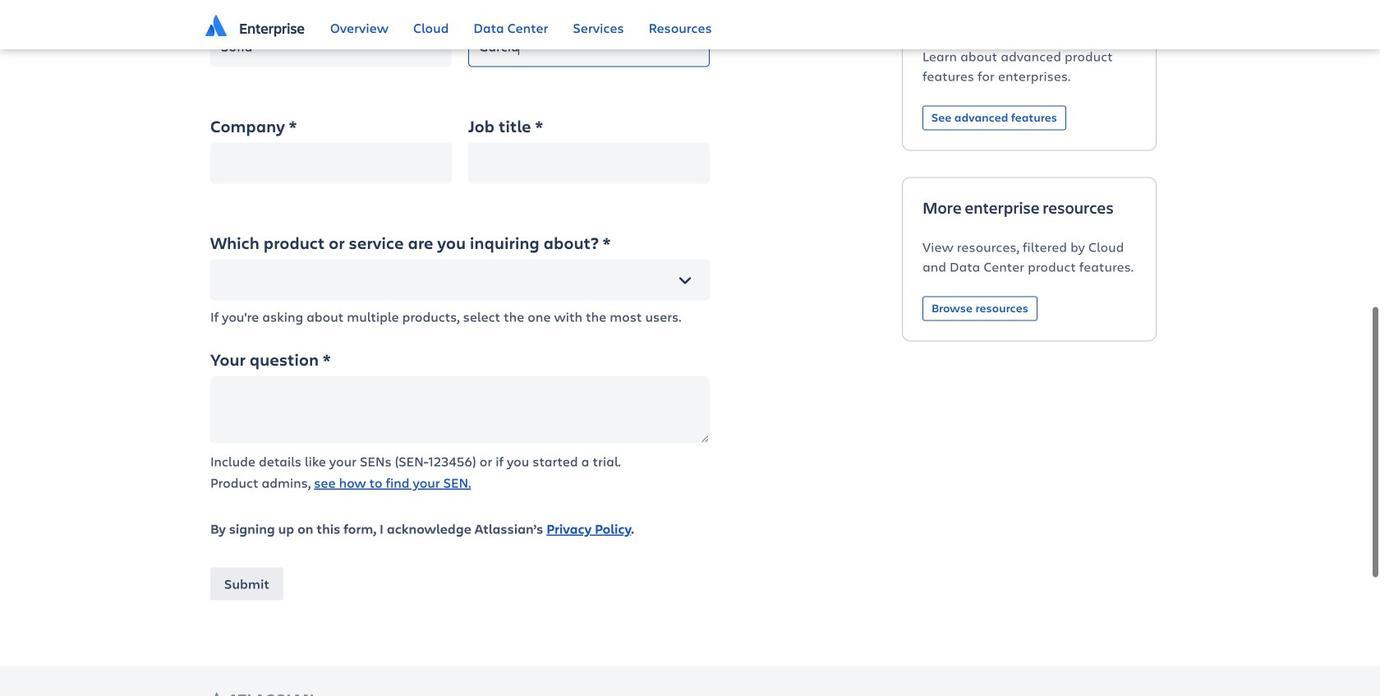 Task type: locate. For each thing, give the bounding box(es) containing it.
None text field
[[210, 26, 452, 67], [468, 26, 710, 67], [210, 143, 452, 184], [210, 26, 452, 67], [468, 26, 710, 67], [210, 143, 452, 184]]

None text field
[[468, 143, 710, 184], [210, 259, 710, 301], [210, 376, 710, 444], [468, 143, 710, 184], [210, 259, 710, 301], [210, 376, 710, 444]]



Task type: describe. For each thing, give the bounding box(es) containing it.
atlassian logo image
[[205, 15, 227, 36]]



Task type: vqa. For each thing, say whether or not it's contained in the screenshot.
text box
yes



